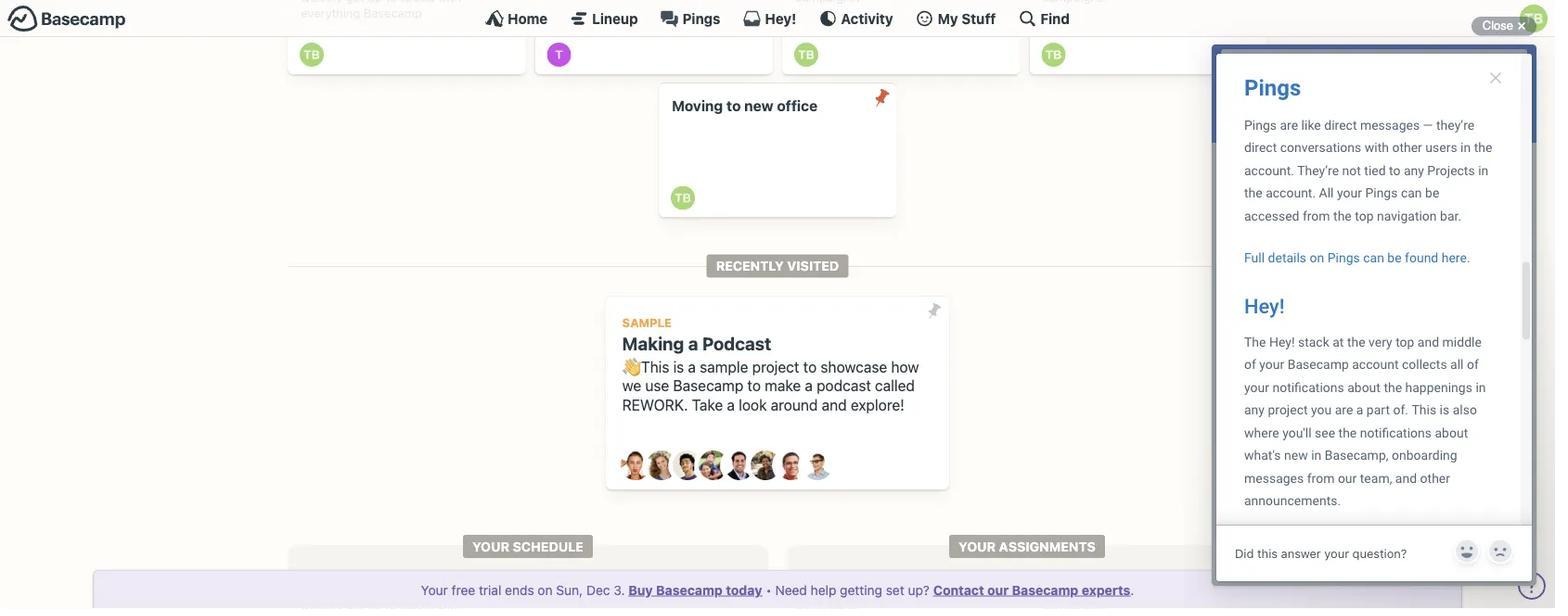 Task type: locate. For each thing, give the bounding box(es) containing it.
tim burton image
[[300, 43, 324, 67], [794, 43, 819, 67], [1042, 43, 1066, 67], [671, 186, 695, 210]]

your
[[472, 539, 510, 555], [959, 539, 996, 555], [421, 583, 448, 598]]

events
[[532, 572, 574, 588]]

getting
[[840, 583, 883, 598]]

get
[[346, 0, 364, 4]]

making
[[622, 333, 684, 354]]

podcast
[[702, 333, 772, 354]]

your free trial ends on sun, dec  3. buy basecamp today • need help getting set up? contact our basecamp experts .
[[421, 583, 1134, 598]]

activity
[[841, 10, 893, 26]]

1 horizontal spatial your
[[472, 539, 510, 555]]

a right the making
[[688, 333, 698, 354]]

sample making a podcast 👋 this is a sample project to showcase how we use basecamp to make a podcast called rework. take a look around and explore!
[[622, 316, 919, 414]]

pings button
[[660, 9, 721, 28]]

on
[[538, 583, 553, 598]]

basecamp
[[364, 6, 422, 20], [673, 377, 744, 395], [656, 583, 723, 598], [1012, 583, 1079, 598]]

your for your assignments
[[959, 539, 996, 555]]

our
[[988, 583, 1009, 598]]

basecamp right buy
[[656, 583, 723, 598]]

basecamp up take
[[673, 377, 744, 395]]

close
[[1483, 19, 1514, 32]]

help
[[811, 583, 837, 598]]

contact our basecamp experts link
[[933, 583, 1131, 598]]

sun,
[[556, 583, 583, 598]]

your up "contact"
[[959, 539, 996, 555]]

sample
[[700, 358, 748, 376]]

to
[[385, 0, 397, 4], [727, 98, 741, 115], [803, 358, 817, 376], [748, 377, 761, 395]]

a up around
[[805, 377, 813, 395]]

josh fiske image
[[725, 451, 755, 481]]

with
[[438, 0, 461, 4]]

jared davis image
[[673, 451, 703, 481]]

my
[[938, 10, 958, 26]]

my stuff button
[[916, 9, 996, 28]]

nicole katz image
[[751, 451, 781, 481]]

a left 'look'
[[727, 397, 735, 414]]

your up upcoming
[[472, 539, 510, 555]]

find button
[[1018, 9, 1070, 28]]

close button
[[1472, 15, 1537, 37]]

None submit
[[867, 83, 897, 113], [920, 297, 949, 326], [867, 83, 897, 113], [920, 297, 949, 326]]

up?
[[908, 583, 930, 598]]

all
[[616, 572, 630, 588]]

basecamp down up at the top left
[[364, 6, 422, 20]]

recently
[[716, 259, 784, 274]]

contact
[[933, 583, 984, 598]]

3.
[[614, 583, 625, 598]]

to inside moving to new office link
[[727, 98, 741, 115]]

today
[[726, 583, 762, 598]]

terry image
[[547, 43, 571, 67]]

your left free
[[421, 583, 448, 598]]

2 horizontal spatial your
[[959, 539, 996, 555]]

•
[[766, 583, 772, 598]]

tim burton image inside moving to new office link
[[671, 186, 695, 210]]

stuff
[[962, 10, 996, 26]]

hey! button
[[743, 9, 797, 28]]

find
[[1041, 10, 1070, 26]]

home link
[[485, 9, 548, 28]]

moving
[[672, 98, 723, 115]]

and
[[822, 397, 847, 414]]

we
[[622, 377, 641, 395]]

a
[[688, 333, 698, 354], [688, 358, 696, 376], [805, 377, 813, 395], [727, 397, 735, 414]]

buy
[[629, 583, 653, 598]]

to right up at the top left
[[385, 0, 397, 4]]

jennifer young image
[[699, 451, 729, 481]]

to left new
[[727, 98, 741, 115]]

ends
[[505, 583, 534, 598]]

tim burton image inside quickly get up to speed with everything basecamp link
[[300, 43, 324, 67]]

main element
[[0, 0, 1555, 37]]

experts
[[1082, 583, 1131, 598]]

moving to new office
[[672, 98, 818, 115]]

a
[[426, 572, 435, 588]]

explore!
[[851, 397, 905, 414]]

basecamp inside sample making a podcast 👋 this is a sample project to showcase how we use basecamp to make a podcast called rework. take a look around and explore!
[[673, 377, 744, 395]]

everything
[[301, 6, 360, 20]]

moving to new office link
[[659, 83, 897, 217]]

up
[[368, 0, 382, 4]]



Task type: describe. For each thing, give the bounding box(es) containing it.
to inside quickly get up to speed with everything basecamp
[[385, 0, 397, 4]]

podcast
[[817, 377, 871, 395]]

to up 'look'
[[748, 377, 761, 395]]

called
[[875, 377, 915, 395]]

need
[[775, 583, 807, 598]]

lineup
[[592, 10, 638, 26]]

.
[[1131, 583, 1134, 598]]

upcoming
[[466, 572, 529, 588]]

recently visited
[[716, 259, 839, 274]]

around
[[771, 397, 818, 414]]

to right project
[[803, 358, 817, 376]]

steve marsh image
[[777, 451, 806, 481]]

showcase
[[821, 358, 887, 376]]

quickly get up to speed with everything basecamp
[[301, 0, 461, 20]]

see all link
[[590, 572, 630, 588]]

👋
[[622, 358, 637, 376]]

–
[[578, 572, 586, 588]]

cross small image
[[1511, 15, 1533, 37]]

cross small image
[[1511, 15, 1533, 37]]

few
[[439, 572, 462, 588]]

your assignments
[[959, 539, 1096, 555]]

quickly get up to speed with everything basecamp link
[[288, 0, 526, 74]]

your schedule
[[472, 539, 584, 555]]

assignments
[[999, 539, 1096, 555]]

cheryl walters image
[[647, 451, 677, 481]]

schedule
[[513, 539, 584, 555]]

annie bryan image
[[621, 451, 651, 481]]

speed
[[400, 0, 434, 4]]

victor cooper image
[[803, 451, 832, 481]]

rework.
[[622, 397, 688, 414]]

my stuff
[[938, 10, 996, 26]]

your for your schedule
[[472, 539, 510, 555]]

a right is
[[688, 358, 696, 376]]

take
[[692, 397, 723, 414]]

free
[[452, 583, 475, 598]]

new
[[745, 98, 774, 115]]

a few upcoming events – see all
[[426, 572, 630, 588]]

hey!
[[765, 10, 797, 26]]

basecamp inside quickly get up to speed with everything basecamp
[[364, 6, 422, 20]]

activity link
[[819, 9, 893, 28]]

is
[[673, 358, 684, 376]]

office
[[777, 98, 818, 115]]

0 horizontal spatial your
[[421, 583, 448, 598]]

see
[[590, 572, 612, 588]]

set
[[886, 583, 905, 598]]

home
[[508, 10, 548, 26]]

trial
[[479, 583, 502, 598]]

pings
[[683, 10, 721, 26]]

basecamp down assignments
[[1012, 583, 1079, 598]]

this
[[641, 358, 670, 376]]

visited
[[787, 259, 839, 274]]

make
[[765, 377, 801, 395]]

project
[[752, 358, 800, 376]]

quickly
[[301, 0, 343, 4]]

use
[[645, 377, 669, 395]]

switch accounts image
[[7, 5, 126, 33]]

look
[[739, 397, 767, 414]]

lineup link
[[570, 9, 638, 28]]

sample
[[622, 316, 672, 330]]

buy basecamp today link
[[629, 583, 762, 598]]

dec
[[587, 583, 610, 598]]

how
[[891, 358, 919, 376]]



Task type: vqa. For each thing, say whether or not it's contained in the screenshot.
Your
yes



